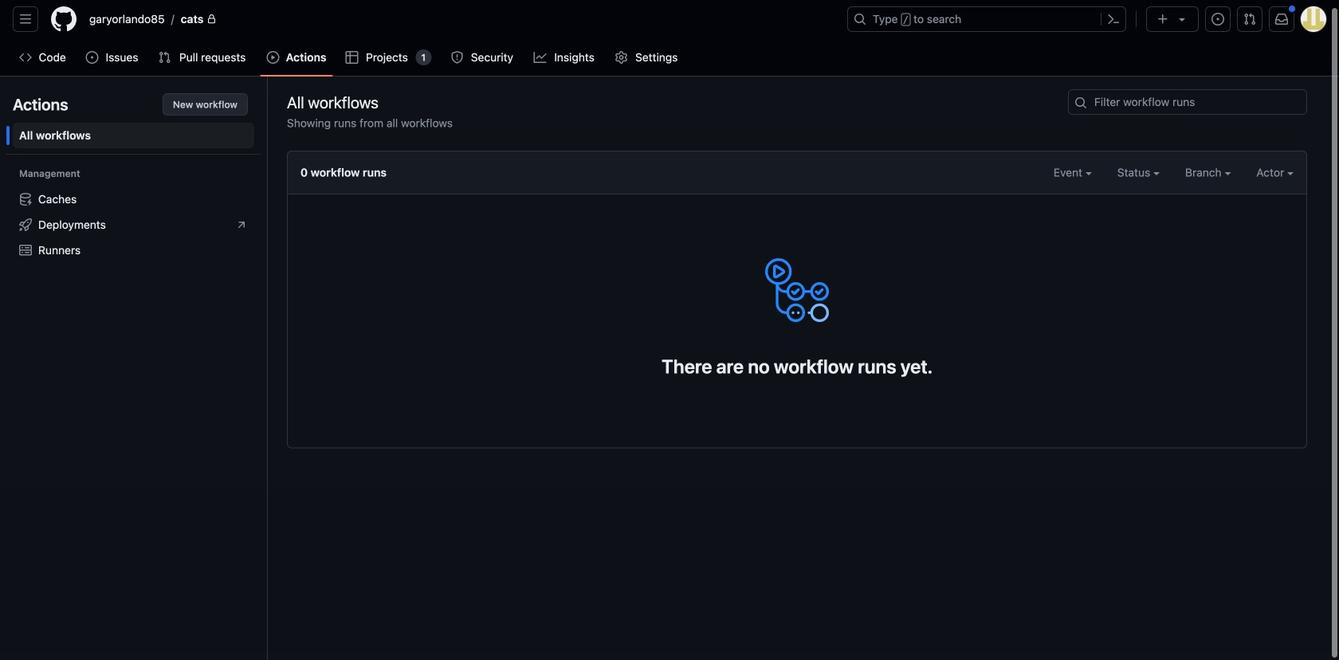 Task type: vqa. For each thing, say whether or not it's contained in the screenshot.
the lock image
yes



Task type: describe. For each thing, give the bounding box(es) containing it.
notifications image
[[1275, 13, 1288, 26]]

shield image
[[451, 51, 463, 64]]

lock image
[[207, 14, 216, 24]]

1 vertical spatial list
[[13, 187, 254, 263]]

gear image
[[615, 51, 628, 64]]

Filter workflow runs search field
[[1068, 89, 1307, 115]]

table image
[[346, 51, 358, 64]]

git pull request image
[[1243, 13, 1256, 26]]

triangle down image
[[1176, 13, 1188, 26]]

0 vertical spatial list
[[83, 6, 838, 32]]

issue opened image
[[1212, 13, 1224, 26]]

plus image
[[1157, 13, 1169, 26]]



Task type: locate. For each thing, give the bounding box(es) containing it.
issue opened image
[[86, 51, 98, 64]]

code image
[[19, 51, 32, 64]]

play image
[[267, 51, 280, 64]]

git pull request image
[[158, 51, 171, 64]]

None search field
[[1068, 89, 1307, 115]]

github actions image
[[765, 258, 829, 322]]

command palette image
[[1107, 13, 1120, 26]]

graph image
[[534, 51, 547, 64]]

homepage image
[[51, 6, 77, 32]]

list
[[83, 6, 838, 32], [13, 187, 254, 263]]

search image
[[1075, 96, 1087, 109]]



